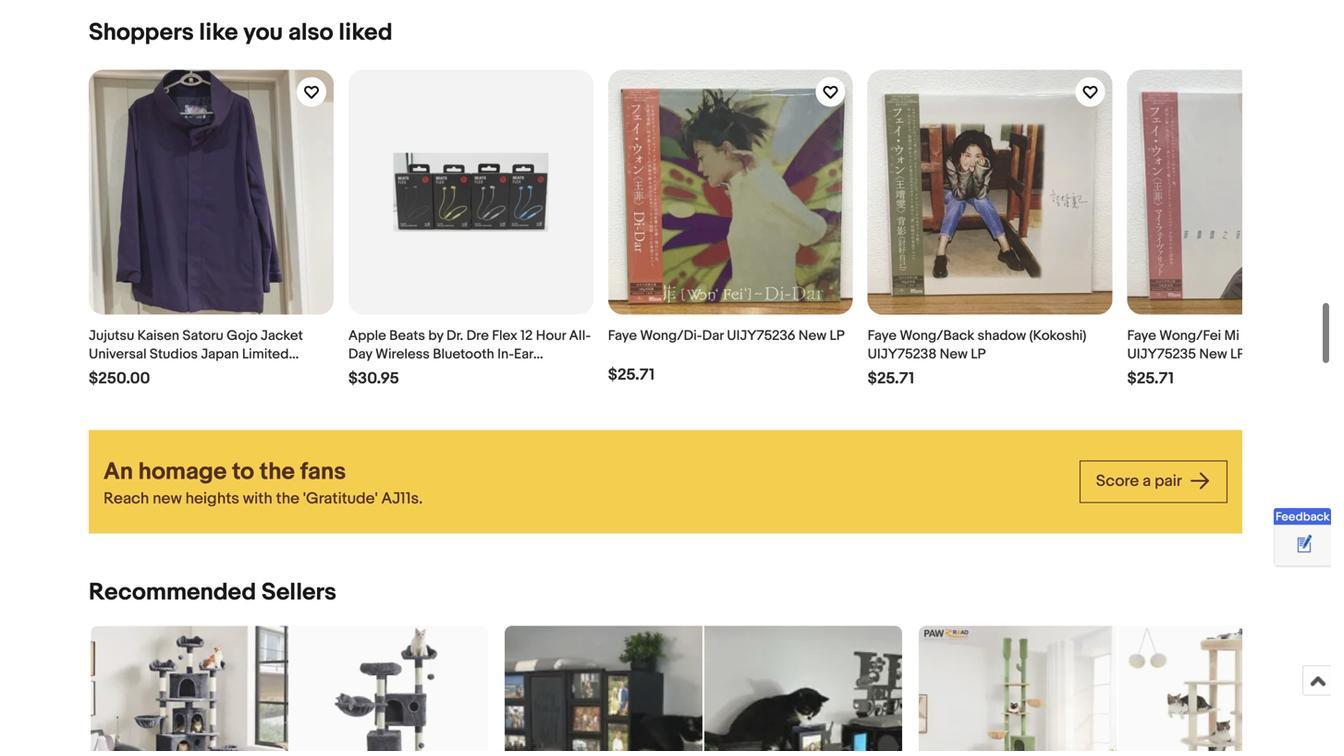 Task type: locate. For each thing, give the bounding box(es) containing it.
yin
[[1284, 328, 1304, 344]]

new right the uijy75236
[[799, 328, 827, 344]]

new down wong/fei
[[1200, 346, 1228, 363]]

shoppers like you also liked
[[89, 18, 393, 47]]

cosplay
[[89, 365, 141, 381]]

pair
[[1155, 472, 1182, 491]]

new
[[799, 328, 827, 344], [940, 346, 968, 363], [1200, 346, 1228, 363]]

lp right the uijy75236
[[830, 328, 845, 344]]

1 horizontal spatial new
[[940, 346, 968, 363]]

zhi
[[1261, 328, 1281, 344]]

1 horizontal spatial faye
[[868, 328, 897, 344]]

kaisen
[[137, 328, 179, 344]]

$25.71 text field down "wong/di-"
[[608, 365, 655, 385]]

faye inside faye wong/fei mi mi zhi yin uijy75235 new lp $25.71
[[1128, 328, 1157, 344]]

faye wong/back shadow (kokoshi) uijy75238 new lp $25.71
[[868, 328, 1087, 389]]

lp
[[830, 328, 845, 344], [971, 346, 986, 363], [1231, 346, 1246, 363]]

lp inside faye wong/back shadow (kokoshi) uijy75238 new lp $25.71
[[971, 346, 986, 363]]

$250.00 text field
[[89, 369, 150, 389]]

japan
[[201, 346, 239, 363]]

sellers
[[262, 579, 337, 607]]

gojo
[[227, 328, 258, 344]]

'gratitude'
[[303, 490, 378, 509]]

$25.71
[[608, 365, 655, 385], [868, 369, 915, 389], [1128, 369, 1174, 389]]

$25.71 text field
[[608, 365, 655, 385], [868, 369, 915, 389]]

$25.71 down uijy75235
[[1128, 369, 1174, 389]]

dre
[[467, 328, 489, 344]]

new down wong/back
[[940, 346, 968, 363]]

all-
[[569, 328, 591, 344]]

2 horizontal spatial new
[[1200, 346, 1228, 363]]

satoru
[[182, 328, 224, 344]]

size
[[155, 365, 181, 381]]

0 horizontal spatial faye
[[608, 328, 637, 344]]

wong/di-
[[640, 328, 702, 344]]

uijy75238
[[868, 346, 937, 363]]

heights
[[185, 490, 239, 509]]

the up with on the bottom left of the page
[[260, 458, 295, 487]]

faye inside faye wong/back shadow (kokoshi) uijy75238 new lp $25.71
[[868, 328, 897, 344]]

score a pair link
[[1080, 461, 1228, 503]]

0 horizontal spatial $25.71 text field
[[608, 365, 655, 385]]

hour
[[536, 328, 566, 344]]

faye right all-
[[608, 328, 637, 344]]

lp down shadow
[[971, 346, 986, 363]]

like
[[199, 18, 238, 47]]

2 horizontal spatial lp
[[1231, 346, 1246, 363]]

2 horizontal spatial faye
[[1128, 328, 1157, 344]]

uijy75236
[[727, 328, 796, 344]]

you
[[243, 18, 283, 47]]

$25.71 text field for faye wong/di-dar uijy75236 new lp
[[608, 365, 655, 385]]

the
[[260, 458, 295, 487], [276, 490, 300, 509]]

3 faye from the left
[[1128, 328, 1157, 344]]

mi
[[1225, 328, 1240, 344], [1243, 328, 1258, 344]]

fans
[[300, 458, 346, 487]]

ear
[[514, 346, 533, 363]]

wong/back
[[900, 328, 975, 344]]

1 horizontal spatial $25.71 text field
[[868, 369, 915, 389]]

$25.71 inside faye wong/fei mi mi zhi yin uijy75235 new lp $25.71
[[1128, 369, 1174, 389]]

lp right uijy75235
[[1231, 346, 1246, 363]]

0 horizontal spatial new
[[799, 328, 827, 344]]

1 horizontal spatial lp
[[971, 346, 986, 363]]

new
[[153, 490, 182, 509]]

score
[[1096, 472, 1139, 491]]

$25.71 down uijy75238
[[868, 369, 915, 389]]

$25.71 text field down uijy75238
[[868, 369, 915, 389]]

2 horizontal spatial $25.71
[[1128, 369, 1174, 389]]

1 horizontal spatial mi
[[1243, 328, 1258, 344]]

with
[[243, 490, 273, 509]]

also
[[288, 18, 333, 47]]

$25.71 down "wong/di-"
[[608, 365, 655, 385]]

recommended sellers
[[89, 579, 337, 607]]

2 faye from the left
[[868, 328, 897, 344]]

0 horizontal spatial mi
[[1225, 328, 1240, 344]]

0 horizontal spatial lp
[[830, 328, 845, 344]]

by
[[428, 328, 444, 344]]

12
[[521, 328, 533, 344]]

the right with on the bottom left of the page
[[276, 490, 300, 509]]

feedback
[[1276, 510, 1330, 525]]

$25.71 text field for faye wong/back shadow (kokoshi) uijy75238 new lp
[[868, 369, 915, 389]]

faye up uijy75235
[[1128, 328, 1157, 344]]

reach
[[104, 490, 149, 509]]

faye up uijy75238
[[868, 328, 897, 344]]

1 horizontal spatial $25.71
[[868, 369, 915, 389]]

new inside faye wong/back shadow (kokoshi) uijy75238 new lp $25.71
[[940, 346, 968, 363]]

faye
[[608, 328, 637, 344], [868, 328, 897, 344], [1128, 328, 1157, 344]]



Task type: describe. For each thing, give the bounding box(es) containing it.
0 horizontal spatial $25.71
[[608, 365, 655, 385]]

aj11s.
[[381, 490, 423, 509]]

in-
[[498, 346, 514, 363]]

a
[[1143, 472, 1151, 491]]

shadow
[[978, 328, 1026, 344]]

lp inside faye wong/fei mi mi zhi yin uijy75235 new lp $25.71
[[1231, 346, 1246, 363]]

$30.95 text field
[[348, 369, 399, 389]]

new inside faye wong/fei mi mi zhi yin uijy75235 new lp $25.71
[[1200, 346, 1228, 363]]

an homage to the fans link
[[104, 457, 1065, 488]]

apple beats by dr. dre flex 12 hour all- day wireless bluetooth in-ear headphones
[[348, 328, 591, 381]]

faye wong/fei mi mi zhi yin uijy75235 new lp $25.71
[[1128, 328, 1304, 389]]

faye for $25.71
[[868, 328, 897, 344]]

recommended
[[89, 579, 256, 607]]

uijy75235
[[1128, 346, 1196, 363]]

bluetooth
[[433, 346, 494, 363]]

jujutsu
[[89, 328, 134, 344]]

studios
[[150, 346, 198, 363]]

dr.
[[447, 328, 463, 344]]

homage
[[138, 458, 227, 487]]

$30.95
[[348, 369, 399, 389]]

l-
[[144, 365, 155, 381]]

wireless
[[375, 346, 430, 363]]

(kokoshi)
[[1030, 328, 1087, 344]]

score a pair
[[1096, 472, 1185, 491]]

an homage to the fans reach new heights with the 'gratitude' aj11s.
[[104, 458, 423, 509]]

$25.71 text field
[[1128, 369, 1174, 389]]

1 mi from the left
[[1225, 328, 1240, 344]]

faye wong/di-dar uijy75236 new lp
[[608, 328, 845, 344]]

faye for new
[[1128, 328, 1157, 344]]

jujutsu kaisen satoru gojo jacket universal studios japan limited cosplay l-size
[[89, 328, 303, 381]]

an
[[104, 458, 133, 487]]

beats
[[389, 328, 425, 344]]

0 vertical spatial the
[[260, 458, 295, 487]]

apple
[[348, 328, 386, 344]]

headphones
[[348, 365, 429, 381]]

day
[[348, 346, 372, 363]]

$25.71 inside faye wong/back shadow (kokoshi) uijy75238 new lp $25.71
[[868, 369, 915, 389]]

jacket
[[261, 328, 303, 344]]

$250.00
[[89, 369, 150, 389]]

dar
[[702, 328, 724, 344]]

liked
[[339, 18, 393, 47]]

wong/fei
[[1160, 328, 1222, 344]]

1 faye from the left
[[608, 328, 637, 344]]

to
[[232, 458, 254, 487]]

shoppers
[[89, 18, 194, 47]]

universal
[[89, 346, 147, 363]]

limited
[[242, 346, 289, 363]]

2 mi from the left
[[1243, 328, 1258, 344]]

flex
[[492, 328, 518, 344]]

1 vertical spatial the
[[276, 490, 300, 509]]



Task type: vqa. For each thing, say whether or not it's contained in the screenshot.
Computers/Tablets & Networking "LINK" on the top
no



